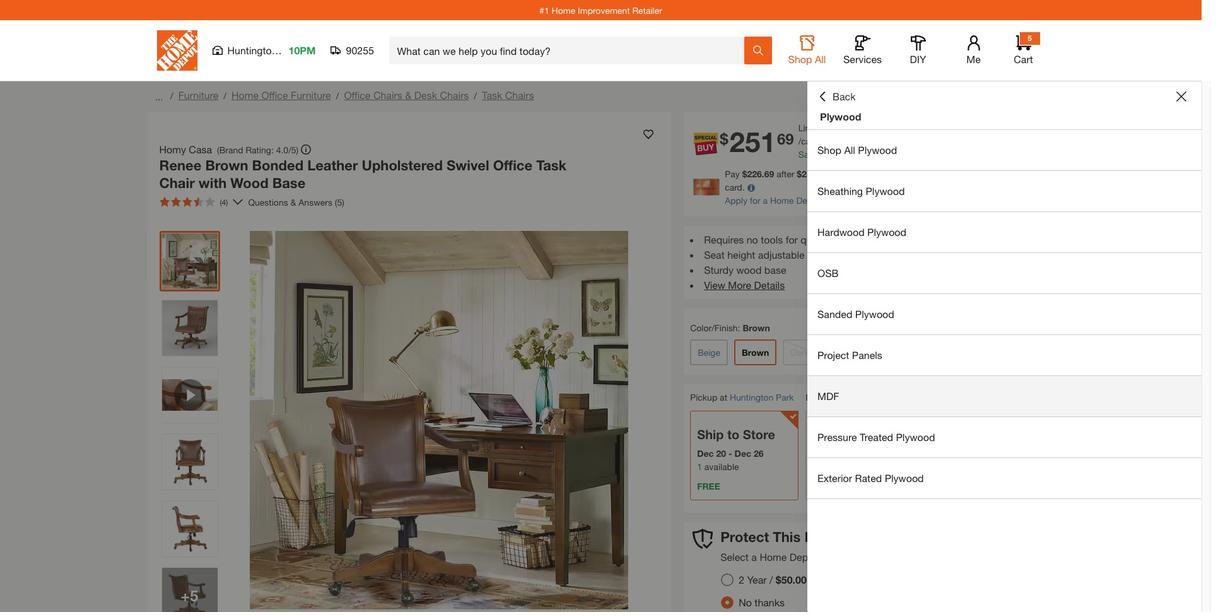 Task type: describe. For each thing, give the bounding box(es) containing it.
pressure
[[818, 431, 858, 443]]

/ down '90255' button
[[336, 90, 339, 101]]

4.0
[[276, 144, 289, 155]]

hardwood
[[818, 226, 865, 238]]

1 horizontal spatial a
[[764, 195, 768, 206]]

base
[[273, 175, 306, 191]]

(brand rating: 4.0 /5)
[[217, 144, 299, 155]]

renee
[[159, 157, 202, 174]]

free for friday,
[[813, 481, 836, 492]]

0 horizontal spatial .
[[841, 149, 843, 160]]

me
[[967, 53, 981, 65]]

year
[[748, 574, 767, 586]]

shop for shop all
[[789, 53, 813, 65]]

& inside ... / furniture / home office furniture / office chairs & desk chairs / task chairs
[[405, 89, 412, 101]]

pay $ 226.69 after $ 25 off
[[725, 169, 832, 179]]

diy button
[[899, 35, 939, 66]]

plywood down back button
[[821, 110, 862, 122]]

0 horizontal spatial office
[[262, 89, 288, 101]]

office inside renee brown bonded leather upholstered swivel office task chair with wood base
[[493, 157, 533, 174]]

exterior rated plywood
[[818, 472, 924, 484]]

/carton
[[799, 136, 827, 146]]

me button
[[954, 35, 995, 66]]

shop all plywood
[[818, 144, 898, 156]]

$ right pay
[[743, 169, 748, 179]]

seat
[[705, 249, 725, 261]]

... / furniture / home office furniture / office chairs & desk chairs / task chairs
[[153, 89, 534, 102]]

411
[[834, 136, 849, 146]]

0 vertical spatial .
[[849, 136, 852, 146]]

pickup at huntington park
[[691, 392, 794, 403]]

(4) button
[[154, 192, 233, 212]]

details
[[755, 279, 785, 291]]

brown button
[[735, 340, 777, 365]]

store
[[743, 427, 776, 442]]

...
[[156, 91, 163, 102]]

wood
[[231, 175, 269, 191]]

sheathing plywood
[[818, 185, 905, 197]]

questions
[[248, 197, 288, 207]]

rating:
[[246, 144, 274, 155]]

homy casa
[[159, 143, 212, 155]]

friday,
[[813, 448, 842, 459]]

height
[[728, 249, 756, 261]]

leather
[[308, 157, 358, 174]]

1 vertical spatial park
[[776, 392, 794, 403]]

plywood inside shop all plywood link
[[859, 144, 898, 156]]

hardwood plywood
[[818, 226, 907, 238]]

What can we help you find today? search field
[[397, 37, 744, 64]]

exterior rated plywood link
[[808, 458, 1202, 499]]

no
[[747, 234, 759, 246]]

purchase
[[914, 169, 951, 179]]

3 chairs from the left
[[505, 89, 534, 101]]

home inside protect this item select a home depot protection plan by allstate for:
[[760, 551, 787, 563]]

item
[[805, 529, 835, 545]]

plywood inside sheathing plywood 'link'
[[866, 185, 905, 197]]

office chairs & desk chairs link
[[344, 89, 469, 101]]

apply for a home depot consumer card
[[725, 195, 886, 206]]

chair
[[159, 175, 195, 191]]

shop all plywood link
[[808, 130, 1202, 170]]

brown homy casa task chairs renee 64.0 image
[[162, 234, 217, 289]]

drawer close image
[[1177, 92, 1187, 102]]

25 inside limit 20 per order /carton $ 411 . 94 save $ 160 . 25 ( 39 %)
[[843, 149, 853, 160]]

$ right after
[[797, 169, 802, 179]]

home office furniture link
[[232, 89, 331, 101]]

protection
[[820, 551, 867, 563]]

mdf
[[818, 390, 840, 402]]

back
[[833, 90, 856, 102]]

swivel
[[447, 157, 490, 174]]

(5)
[[335, 197, 345, 207]]

casa
[[189, 143, 212, 155]]

/ right furniture 'link'
[[224, 90, 227, 101]]

upon
[[953, 169, 973, 179]]

no thanks
[[739, 597, 785, 609]]

-
[[729, 448, 733, 459]]

sheathing
[[818, 185, 864, 197]]

1 vertical spatial brown
[[743, 323, 771, 333]]

pay
[[725, 169, 740, 179]]

delivery
[[813, 427, 862, 442]]

after
[[777, 169, 795, 179]]

2 dec from the left
[[735, 448, 752, 459]]

brown homy casa task chairs renee 4f.3 image
[[162, 501, 217, 557]]

5
[[1028, 33, 1033, 43]]

total
[[854, 169, 872, 179]]

for inside requires no tools for quick and easy assembly seat height adjustable sturdy wood base view more details
[[786, 234, 798, 246]]

brown homy casa task chairs renee c3.2 image
[[162, 434, 217, 490]]

osb
[[818, 267, 839, 279]]

26
[[754, 448, 764, 459]]

0 vertical spatial for
[[750, 195, 761, 206]]

save
[[799, 149, 819, 160]]

at
[[720, 392, 728, 403]]

ship to store dec 20 - dec 26 1 available
[[698, 427, 776, 472]]

services button
[[843, 35, 883, 66]]

requires no tools for quick and easy assembly seat height adjustable sturdy wood base view more details
[[705, 234, 915, 291]]

the home depot logo image
[[157, 30, 197, 71]]

$ 251 69
[[720, 125, 794, 159]]

a inside the your total qualifying purchase upon opening a new card.
[[1010, 169, 1015, 179]]

retailer
[[633, 5, 663, 15]]

22
[[863, 448, 873, 459]]

(
[[855, 149, 858, 160]]

feedback link image
[[1195, 213, 1212, 282]]

plywood inside "pressure treated plywood" link
[[897, 431, 936, 443]]

apply for a home depot consumer card link
[[725, 195, 886, 206]]

20 inside ship to store dec 20 - dec 26 1 available
[[717, 448, 727, 459]]

$ right save
[[821, 149, 826, 160]]

menu containing shop all plywood
[[808, 130, 1202, 499]]

plywood inside exterior rated plywood link
[[885, 472, 924, 484]]

sheathing plywood link
[[808, 171, 1202, 211]]

consumer
[[823, 195, 864, 206]]

plywood inside hardwood plywood link
[[868, 226, 907, 238]]

/5)
[[289, 144, 299, 155]]

wood
[[737, 264, 762, 276]]

/ inside option group
[[770, 574, 774, 586]]

shop all
[[789, 53, 827, 65]]

90255 button
[[331, 44, 375, 57]]

panels
[[853, 349, 883, 361]]

project panels link
[[808, 335, 1202, 376]]

qualifying
[[874, 169, 912, 179]]

(4) link
[[154, 192, 243, 212]]

shop all button
[[787, 35, 828, 66]]

to for ship
[[728, 427, 740, 442]]

thanks
[[755, 597, 785, 609]]

plywood inside sanded plywood link
[[856, 308, 895, 320]]

apply now image
[[694, 179, 725, 195]]

0 vertical spatial depot
[[797, 195, 821, 206]]

90255
[[346, 44, 374, 56]]



Task type: vqa. For each thing, say whether or not it's contained in the screenshot.
Portland Stone Gray icon at the right
no



Task type: locate. For each thing, give the bounding box(es) containing it.
1 vertical spatial task
[[537, 157, 567, 174]]

option group containing 2 year /
[[717, 569, 817, 612]]

to up -
[[728, 427, 740, 442]]

0 horizontal spatial park
[[280, 44, 301, 56]]

view more details link
[[705, 279, 785, 291]]

3.5 stars image
[[159, 197, 215, 207]]

160
[[826, 149, 841, 160]]

desk
[[415, 89, 437, 101]]

quick
[[801, 234, 826, 246]]

assembly
[[872, 234, 915, 246]]

#1
[[540, 5, 550, 15]]

upholstered
[[362, 157, 443, 174]]

office down '90255' button
[[344, 89, 371, 101]]

1 horizontal spatial all
[[845, 144, 856, 156]]

0 horizontal spatial 25
[[802, 169, 812, 179]]

furniture right ...
[[178, 89, 219, 101]]

plywood down card
[[868, 226, 907, 238]]

furniture down 10pm
[[291, 89, 331, 101]]

1 horizontal spatial dec
[[735, 448, 752, 459]]

brown inside button
[[742, 347, 770, 358]]

0 horizontal spatial 20
[[717, 448, 727, 459]]

park
[[280, 44, 301, 56], [776, 392, 794, 403]]

1 horizontal spatial 25
[[843, 149, 853, 160]]

huntington right the at
[[730, 392, 774, 403]]

furniture link
[[178, 89, 219, 101]]

0 horizontal spatial dec
[[698, 448, 714, 459]]

0 horizontal spatial free
[[698, 481, 721, 492]]

pressure treated plywood link
[[808, 417, 1202, 458]]

services
[[844, 53, 882, 65]]

all for shop all
[[816, 53, 827, 65]]

renee brown bonded leather upholstered swivel office task chair with wood base
[[159, 157, 567, 191]]

0 vertical spatial 25
[[843, 149, 853, 160]]

hardwood plywood link
[[808, 212, 1202, 252]]

0 horizontal spatial a
[[752, 551, 757, 563]]

free
[[698, 481, 721, 492], [813, 481, 836, 492]]

depot down 'off'
[[797, 195, 821, 206]]

pickup
[[691, 392, 718, 403]]

home up 2 year / $50.00
[[760, 551, 787, 563]]

1 horizontal spatial &
[[405, 89, 412, 101]]

1 horizontal spatial office
[[344, 89, 371, 101]]

1 free from the left
[[698, 481, 721, 492]]

huntington park button
[[730, 392, 794, 403]]

0 vertical spatial shop
[[789, 53, 813, 65]]

shop for shop all plywood
[[818, 144, 842, 156]]

brown homy casa task chairs renee 1f.4 image
[[162, 568, 217, 612]]

to right mdf
[[848, 392, 855, 403]]

home right #1
[[552, 5, 576, 15]]

0 vertical spatial all
[[816, 53, 827, 65]]

sanded plywood
[[818, 308, 895, 320]]

(brand
[[217, 144, 243, 155]]

plywood right sanded
[[856, 308, 895, 320]]

1
[[698, 461, 703, 472]]

with
[[199, 175, 227, 191]]

shop inside menu
[[818, 144, 842, 156]]

20 left -
[[717, 448, 727, 459]]

treated
[[860, 431, 894, 443]]

exterior
[[818, 472, 853, 484]]

shop inside button
[[789, 53, 813, 65]]

1 vertical spatial huntington
[[730, 392, 774, 403]]

beige
[[698, 347, 721, 358]]

questions & answers (5)
[[248, 197, 345, 207]]

dec left 22 in the bottom right of the page
[[844, 448, 861, 459]]

0 horizontal spatial chairs
[[374, 89, 403, 101]]

2 horizontal spatial chairs
[[505, 89, 534, 101]]

1 dec from the left
[[698, 448, 714, 459]]

option group
[[717, 569, 817, 612]]

this
[[773, 529, 801, 545]]

limit 20 per order /carton $ 411 . 94 save $ 160 . 25 ( 39 %)
[[799, 122, 879, 160]]

6316524675112 image
[[162, 367, 217, 423]]

brown
[[205, 157, 248, 174], [743, 323, 771, 333], [742, 347, 770, 358]]

1 vertical spatial a
[[764, 195, 768, 206]]

diy
[[911, 53, 927, 65]]

plywood down qualifying
[[866, 185, 905, 197]]

free down friday,
[[813, 481, 836, 492]]

$ up 160
[[830, 136, 834, 146]]

to inside ship to store dec 20 - dec 26 1 available
[[728, 427, 740, 442]]

task inside renee brown bonded leather upholstered swivel office task chair with wood base
[[537, 157, 567, 174]]

requires
[[705, 234, 744, 246]]

1 horizontal spatial furniture
[[291, 89, 331, 101]]

2 furniture from the left
[[291, 89, 331, 101]]

task
[[482, 89, 503, 101], [537, 157, 567, 174]]

home right furniture 'link'
[[232, 89, 259, 101]]

0 vertical spatial huntington
[[228, 44, 278, 56]]

for down info icon
[[750, 195, 761, 206]]

(4)
[[220, 198, 228, 207]]

brown inside renee brown bonded leather upholstered swivel office task chair with wood base
[[205, 157, 248, 174]]

a right "select"
[[752, 551, 757, 563]]

your total qualifying purchase upon opening a new card.
[[725, 169, 1034, 193]]

1 horizontal spatial free
[[813, 481, 836, 492]]

ship
[[698, 427, 724, 442]]

0 horizontal spatial for
[[750, 195, 761, 206]]

brown homy casa task chairs renee e1.1 image
[[162, 300, 217, 356]]

2
[[739, 574, 745, 586]]

no
[[739, 597, 752, 609]]

/
[[170, 90, 173, 101], [224, 90, 227, 101], [336, 90, 339, 101], [474, 90, 477, 101], [770, 574, 774, 586]]

available
[[705, 461, 740, 472]]

tools
[[761, 234, 783, 246]]

0 vertical spatial task
[[482, 89, 503, 101]]

brown down color/finish : brown
[[742, 347, 770, 358]]

huntington left 10pm
[[228, 44, 278, 56]]

park left delivering
[[776, 392, 794, 403]]

25 left (
[[843, 149, 853, 160]]

all up back button
[[816, 53, 827, 65]]

base
[[765, 264, 787, 276]]

brown right :
[[743, 323, 771, 333]]

color/finish
[[691, 323, 738, 333]]

1 vertical spatial to
[[728, 427, 740, 442]]

per
[[833, 122, 846, 133]]

plywood right treated
[[897, 431, 936, 443]]

plan
[[870, 551, 890, 563]]

color/finish : brown
[[691, 323, 771, 333]]

plywood right (
[[859, 144, 898, 156]]

1 horizontal spatial task
[[537, 157, 567, 174]]

delivering
[[806, 392, 845, 403]]

1 horizontal spatial chairs
[[440, 89, 469, 101]]

park up 'home office furniture' link
[[280, 44, 301, 56]]

1 horizontal spatial huntington
[[730, 392, 774, 403]]

dec inside delivery friday, dec 22
[[844, 448, 861, 459]]

depot inside protect this item select a home depot protection plan by allstate for:
[[790, 551, 818, 563]]

1 horizontal spatial to
[[848, 392, 855, 403]]

39
[[858, 149, 868, 160]]

1 horizontal spatial 20
[[821, 122, 830, 133]]

1 vertical spatial for
[[786, 234, 798, 246]]

task inside ... / furniture / home office furniture / office chairs & desk chairs / task chairs
[[482, 89, 503, 101]]

1 horizontal spatial .
[[849, 136, 852, 146]]

0 horizontal spatial task
[[482, 89, 503, 101]]

2 horizontal spatial office
[[493, 157, 533, 174]]

your
[[834, 169, 852, 179]]

opening
[[976, 169, 1008, 179]]

/ left task chairs link on the left of page
[[474, 90, 477, 101]]

office right the swivel
[[493, 157, 533, 174]]

menu
[[808, 130, 1202, 499]]

osb link
[[808, 253, 1202, 294]]

1 vertical spatial depot
[[790, 551, 818, 563]]

1 horizontal spatial park
[[776, 392, 794, 403]]

1 vertical spatial 25
[[802, 169, 812, 179]]

for
[[750, 195, 761, 206], [786, 234, 798, 246]]

beige button
[[691, 340, 728, 365]]

select
[[721, 551, 749, 563]]

improvement
[[578, 5, 630, 15]]

/ right year
[[770, 574, 774, 586]]

2 vertical spatial brown
[[742, 347, 770, 358]]

& down base
[[291, 197, 296, 207]]

info image
[[748, 185, 755, 192]]

a left new on the right
[[1010, 169, 1015, 179]]

apply
[[725, 195, 748, 206]]

0 horizontal spatial &
[[291, 197, 296, 207]]

2 horizontal spatial dec
[[844, 448, 861, 459]]

10pm
[[289, 44, 316, 56]]

dec up 1
[[698, 448, 714, 459]]

$ inside $ 251 69
[[720, 130, 729, 148]]

home down after
[[771, 195, 794, 206]]

answers
[[299, 197, 333, 207]]

$ left the 251
[[720, 130, 729, 148]]

for:
[[942, 551, 957, 563]]

1 chairs from the left
[[374, 89, 403, 101]]

0 horizontal spatial huntington
[[228, 44, 278, 56]]

0 horizontal spatial all
[[816, 53, 827, 65]]

0 vertical spatial &
[[405, 89, 412, 101]]

rated
[[856, 472, 883, 484]]

0 vertical spatial to
[[848, 392, 855, 403]]

0 horizontal spatial furniture
[[178, 89, 219, 101]]

for up 'adjustable'
[[786, 234, 798, 246]]

20
[[821, 122, 830, 133], [717, 448, 727, 459]]

free down 1
[[698, 481, 721, 492]]

a down 226.69
[[764, 195, 768, 206]]

&
[[405, 89, 412, 101], [291, 197, 296, 207]]

to
[[848, 392, 855, 403], [728, 427, 740, 442]]

depot down item
[[790, 551, 818, 563]]

task chairs link
[[482, 89, 534, 101]]

card.
[[725, 182, 745, 193]]

2 chairs from the left
[[440, 89, 469, 101]]

0 vertical spatial a
[[1010, 169, 1015, 179]]

free for to
[[698, 481, 721, 492]]

all left 39
[[845, 144, 856, 156]]

adjustable
[[759, 249, 805, 261]]

sanded plywood link
[[808, 294, 1202, 335]]

a inside protect this item select a home depot protection plan by allstate for:
[[752, 551, 757, 563]]

2 free from the left
[[813, 481, 836, 492]]

3 dec from the left
[[844, 448, 861, 459]]

1 vertical spatial all
[[845, 144, 856, 156]]

1 horizontal spatial shop
[[818, 144, 842, 156]]

home inside ... / furniture / home office furniture / office chairs & desk chairs / task chairs
[[232, 89, 259, 101]]

project
[[818, 349, 850, 361]]

0 horizontal spatial to
[[728, 427, 740, 442]]

plywood right the rated in the bottom of the page
[[885, 472, 924, 484]]

20 inside limit 20 per order /carton $ 411 . 94 save $ 160 . 25 ( 39 %)
[[821, 122, 830, 133]]

1 furniture from the left
[[178, 89, 219, 101]]

all for shop all plywood
[[845, 144, 856, 156]]

huntington park
[[228, 44, 301, 56]]

1 vertical spatial shop
[[818, 144, 842, 156]]

1 vertical spatial 20
[[717, 448, 727, 459]]

0 vertical spatial brown
[[205, 157, 248, 174]]

dec right -
[[735, 448, 752, 459]]

0 vertical spatial 20
[[821, 122, 830, 133]]

%)
[[868, 149, 879, 160]]

0 vertical spatial park
[[280, 44, 301, 56]]

2 horizontal spatial a
[[1010, 169, 1015, 179]]

allstate
[[906, 551, 939, 563]]

a
[[1010, 169, 1015, 179], [764, 195, 768, 206], [752, 551, 757, 563]]

brown down (brand on the left top of the page
[[205, 157, 248, 174]]

1 vertical spatial &
[[291, 197, 296, 207]]

2 vertical spatial a
[[752, 551, 757, 563]]

office down 'huntington park'
[[262, 89, 288, 101]]

bonded
[[252, 157, 304, 174]]

/ right ... button
[[170, 90, 173, 101]]

1 vertical spatial .
[[841, 149, 843, 160]]

1 horizontal spatial for
[[786, 234, 798, 246]]

0 horizontal spatial shop
[[789, 53, 813, 65]]

20 left per
[[821, 122, 830, 133]]

to for delivering
[[848, 392, 855, 403]]

order
[[848, 122, 869, 133]]

more
[[729, 279, 752, 291]]

sturdy
[[705, 264, 734, 276]]

& left desk on the left top
[[405, 89, 412, 101]]

25 left 'off'
[[802, 169, 812, 179]]

all inside button
[[816, 53, 827, 65]]

cart 5
[[1015, 33, 1034, 65]]



